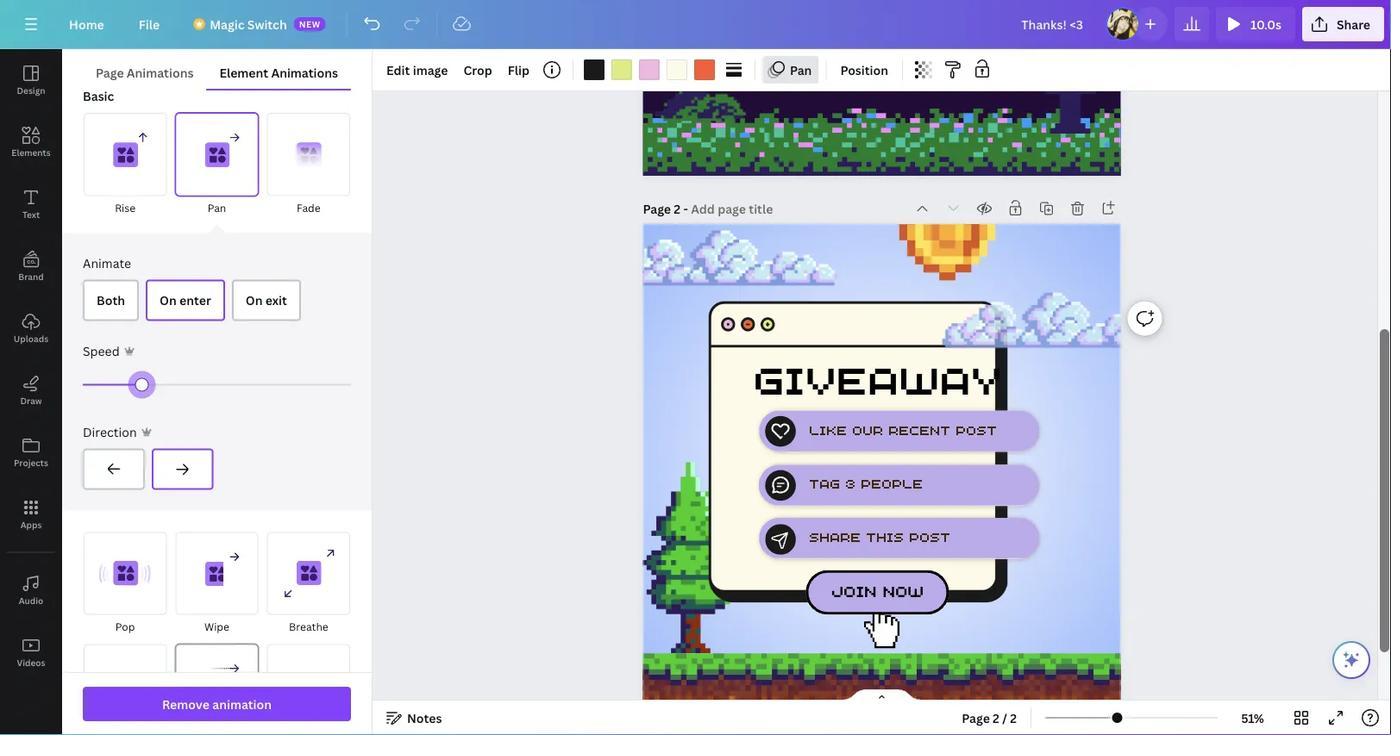 Task type: locate. For each thing, give the bounding box(es) containing it.
/
[[1003, 711, 1008, 727]]

1 vertical spatial pan
[[208, 201, 226, 215]]

pan left position 'popup button'
[[790, 62, 812, 78]]

share
[[1337, 16, 1371, 32], [809, 527, 861, 546], [809, 527, 861, 546]]

51%
[[1242, 711, 1265, 727]]

on inside button
[[246, 292, 263, 309]]

uploads
[[14, 333, 48, 345]]

join now
[[831, 579, 924, 602], [831, 579, 924, 602]]

notes button
[[380, 705, 449, 733]]

crop button
[[457, 56, 499, 84]]

page left -
[[643, 201, 671, 217]]

on exit button
[[232, 280, 301, 321]]

this
[[866, 527, 904, 546], [866, 527, 904, 546]]

pop
[[115, 620, 135, 635]]

page 2 -
[[643, 201, 691, 217]]

on left enter
[[160, 292, 177, 309]]

2 for /
[[993, 711, 1000, 727]]

speed
[[83, 343, 120, 360]]

2 left the /
[[993, 711, 1000, 727]]

new
[[299, 18, 321, 30]]

2 vertical spatial page
[[962, 711, 990, 727]]

share button
[[1303, 7, 1385, 41]]

page for page 2 -
[[643, 201, 671, 217]]

home
[[69, 16, 104, 32]]

wipe image
[[175, 533, 259, 616]]

on for on exit
[[246, 292, 263, 309]]

now
[[883, 579, 924, 602], [883, 579, 924, 602]]

0 horizontal spatial page
[[96, 64, 124, 81]]

remove animation button
[[83, 688, 351, 722]]

Page title text field
[[691, 201, 775, 218]]

people
[[861, 474, 923, 493], [861, 474, 923, 493]]

#fdfae6 image
[[667, 60, 688, 80], [667, 60, 688, 80]]

draw button
[[0, 360, 62, 422]]

1 vertical spatial page
[[643, 201, 671, 217]]

on for on enter
[[160, 292, 177, 309]]

1 on from the left
[[160, 292, 177, 309]]

fade
[[297, 201, 321, 215]]

brand button
[[0, 236, 62, 298]]

remove
[[162, 697, 210, 713]]

like
[[809, 421, 847, 440], [809, 421, 847, 440]]

edit image button
[[380, 56, 455, 84]]

both
[[97, 292, 125, 309]]

our
[[852, 421, 884, 440], [852, 421, 884, 440]]

on inside button
[[160, 292, 177, 309]]

animations down file dropdown button
[[127, 64, 194, 81]]

videos
[[17, 657, 45, 669]]

elements
[[11, 147, 51, 158]]

text button
[[0, 173, 62, 236]]

element animations button
[[207, 56, 351, 89]]

#1a1a1a image
[[584, 60, 605, 80], [584, 60, 605, 80]]

tag
[[809, 474, 840, 493], [809, 474, 840, 493]]

1 horizontal spatial page
[[643, 201, 671, 217]]

direction
[[83, 424, 137, 441]]

0 vertical spatial pan
[[790, 62, 812, 78]]

#ddec7c image
[[612, 60, 632, 80], [612, 60, 632, 80]]

0 horizontal spatial pan
[[208, 201, 226, 215]]

page inside button
[[96, 64, 124, 81]]

animations down new
[[271, 64, 338, 81]]

animations for element animations
[[271, 64, 338, 81]]

main menu bar
[[0, 0, 1392, 49]]

0 horizontal spatial on
[[160, 292, 177, 309]]

pan inside dropdown button
[[790, 62, 812, 78]]

1 horizontal spatial animations
[[271, 64, 338, 81]]

2
[[674, 201, 681, 217], [993, 711, 1000, 727], [1011, 711, 1017, 727]]

on left exit
[[246, 292, 263, 309]]

notes
[[407, 711, 442, 727]]

enter
[[180, 292, 211, 309]]

share this post
[[809, 527, 951, 546], [809, 527, 951, 546]]

animation
[[212, 697, 272, 713]]

2 animations from the left
[[271, 64, 338, 81]]

page up 'basic'
[[96, 64, 124, 81]]

animations inside "button"
[[271, 64, 338, 81]]

1 horizontal spatial pan
[[790, 62, 812, 78]]

edit image
[[387, 62, 448, 78]]

2 left -
[[674, 201, 681, 217]]

page left the /
[[962, 711, 990, 727]]

2 on from the left
[[246, 292, 263, 309]]

flip button
[[501, 56, 537, 84]]

10.0s button
[[1216, 7, 1296, 41]]

pan down the pan image
[[208, 201, 226, 215]]

1 animations from the left
[[127, 64, 194, 81]]

giveaway
[[753, 348, 1002, 406], [753, 348, 1002, 406]]

pan
[[790, 62, 812, 78], [208, 201, 226, 215]]

like our recent post
[[809, 421, 997, 440], [809, 421, 997, 440]]

elements button
[[0, 111, 62, 173]]

apps
[[20, 519, 42, 531]]

#fe592f image
[[694, 60, 715, 80], [694, 60, 715, 80]]

audio
[[19, 595, 43, 607]]

wipe button
[[175, 532, 259, 637]]

animations inside button
[[127, 64, 194, 81]]

animate
[[83, 255, 131, 272]]

0 horizontal spatial 2
[[674, 201, 681, 217]]

animations for page animations
[[127, 64, 194, 81]]

post
[[956, 421, 997, 440], [956, 421, 997, 440], [909, 527, 951, 546], [909, 527, 951, 546]]

#f2b7e3 image
[[639, 60, 660, 80], [639, 60, 660, 80]]

2 right the /
[[1011, 711, 1017, 727]]

tag 3 people
[[809, 474, 923, 493], [809, 474, 923, 493]]

image
[[413, 62, 448, 78]]

-
[[684, 201, 688, 217]]

1 horizontal spatial on
[[246, 292, 263, 309]]

breathe image
[[267, 533, 350, 616]]

page inside button
[[962, 711, 990, 727]]

design
[[17, 85, 45, 96]]

on
[[160, 292, 177, 309], [246, 292, 263, 309]]

0 vertical spatial page
[[96, 64, 124, 81]]

page
[[96, 64, 124, 81], [643, 201, 671, 217], [962, 711, 990, 727]]

crop
[[464, 62, 492, 78]]

3
[[846, 474, 856, 493], [846, 474, 856, 493]]

pan button
[[175, 112, 259, 218]]

animations
[[127, 64, 194, 81], [271, 64, 338, 81]]

edit
[[387, 62, 410, 78]]

1 horizontal spatial 2
[[993, 711, 1000, 727]]

recent
[[889, 421, 951, 440], [889, 421, 951, 440]]

2 horizontal spatial page
[[962, 711, 990, 727]]

pan button
[[763, 56, 819, 84]]

pan image
[[175, 113, 259, 196]]

fade image
[[267, 113, 350, 196]]

file button
[[125, 7, 174, 41]]

2 horizontal spatial 2
[[1011, 711, 1017, 727]]

join
[[831, 579, 877, 602], [831, 579, 877, 602]]

0 horizontal spatial animations
[[127, 64, 194, 81]]



Task type: vqa. For each thing, say whether or not it's contained in the screenshot.
Blue And Black Cute Baby Shower Invitation group
no



Task type: describe. For each thing, give the bounding box(es) containing it.
projects
[[14, 457, 48, 469]]

breathe button
[[266, 532, 351, 637]]

color group
[[581, 56, 719, 84]]

remove animation
[[162, 697, 272, 713]]

10.0s
[[1251, 16, 1282, 32]]

draw
[[20, 395, 42, 407]]

brand
[[18, 271, 44, 283]]

apps button
[[0, 484, 62, 546]]

page 2 / 2
[[962, 711, 1017, 727]]

uploads button
[[0, 298, 62, 360]]

videos button
[[0, 622, 62, 684]]

51% button
[[1225, 705, 1281, 733]]

file
[[139, 16, 160, 32]]

both button
[[83, 280, 139, 321]]

pan inside button
[[208, 201, 226, 215]]

element animations
[[220, 64, 338, 81]]

text
[[22, 209, 40, 220]]

Design title text field
[[1008, 7, 1099, 41]]

2 for -
[[674, 201, 681, 217]]

canva assistant image
[[1342, 651, 1362, 671]]

element
[[220, 64, 268, 81]]

on enter
[[160, 292, 211, 309]]

audio button
[[0, 560, 62, 622]]

pop button
[[83, 532, 168, 637]]

rise button
[[83, 112, 168, 218]]

exit
[[266, 292, 287, 309]]

position
[[841, 62, 889, 78]]

share inside share dropdown button
[[1337, 16, 1371, 32]]

pop image
[[84, 533, 167, 616]]

page 2 / 2 button
[[955, 705, 1024, 733]]

on enter button
[[146, 280, 225, 321]]

page for page animations
[[96, 64, 124, 81]]

fade button
[[266, 112, 351, 218]]

projects button
[[0, 422, 62, 484]]

switch
[[247, 16, 287, 32]]

page for page 2 / 2
[[962, 711, 990, 727]]

magic switch
[[210, 16, 287, 32]]

rise image
[[84, 113, 167, 196]]

breathe
[[289, 620, 328, 635]]

rise
[[115, 201, 136, 215]]

show pages image
[[841, 689, 924, 703]]

side panel tab list
[[0, 49, 62, 684]]

basic
[[83, 88, 114, 104]]

design button
[[0, 49, 62, 111]]

flip
[[508, 62, 530, 78]]

page animations button
[[83, 56, 207, 89]]

magic
[[210, 16, 245, 32]]

on exit
[[246, 292, 287, 309]]

wipe
[[205, 620, 229, 635]]

page animations
[[96, 64, 194, 81]]

position button
[[834, 56, 896, 84]]

home link
[[55, 7, 118, 41]]



